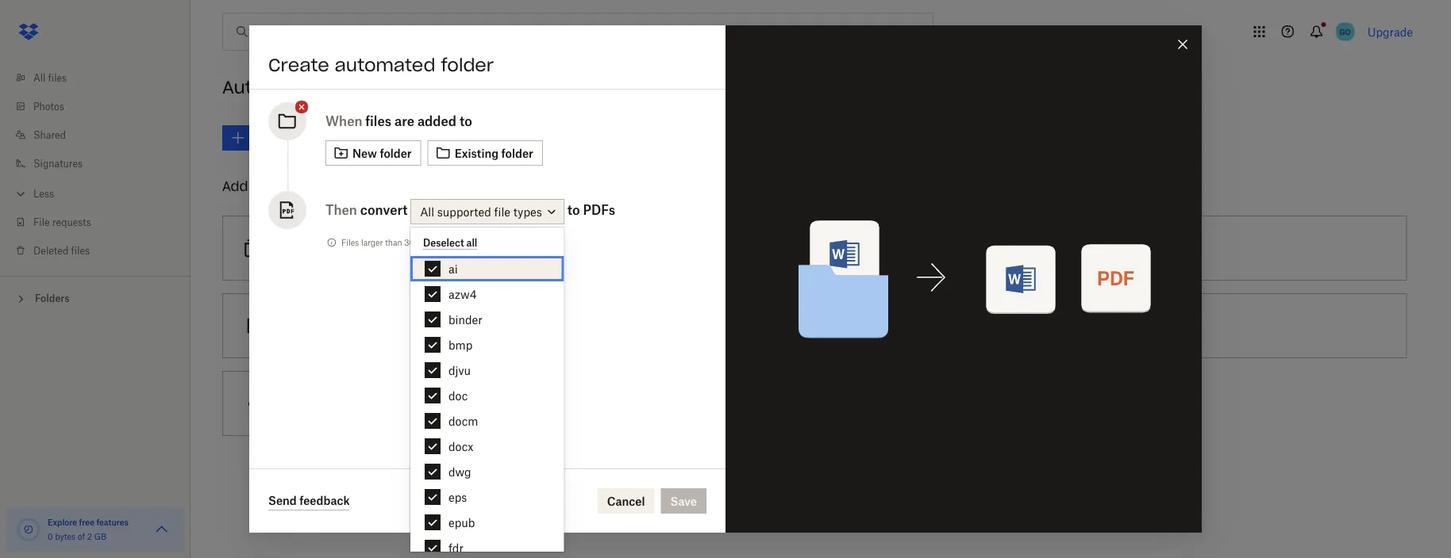 Task type: locate. For each thing, give the bounding box(es) containing it.
doc checkbox item
[[410, 383, 564, 409]]

0 horizontal spatial pdfs
[[583, 202, 615, 218]]

file inside button
[[738, 320, 754, 333]]

bmp checkbox item
[[410, 333, 564, 358]]

file inside button
[[338, 397, 355, 411]]

photos link
[[13, 92, 191, 121]]

automations
[[222, 76, 338, 99]]

1 vertical spatial pdfs
[[1168, 242, 1196, 255]]

create automated folder
[[268, 54, 494, 76]]

add an automation
[[222, 178, 349, 194]]

files
[[48, 72, 67, 84], [365, 114, 391, 129], [424, 242, 446, 255], [812, 242, 834, 255], [1130, 242, 1152, 255], [71, 245, 90, 257], [475, 320, 496, 333], [484, 397, 505, 411]]

to right the added
[[460, 114, 472, 129]]

convert inside choose a file format to convert videos to button
[[808, 320, 848, 333]]

epub checkbox item
[[410, 510, 564, 536]]

bmp
[[449, 339, 473, 352]]

1 vertical spatial all
[[420, 205, 434, 219]]

be
[[460, 238, 469, 248]]

add an automation main content
[[216, 114, 1451, 559]]

2 horizontal spatial file
[[738, 320, 754, 333]]

choose
[[287, 242, 326, 255], [287, 320, 326, 333], [686, 320, 726, 333], [287, 397, 326, 411]]

image
[[345, 320, 378, 333]]

azw4
[[449, 288, 477, 301]]

an for choose
[[329, 320, 342, 333]]

converted
[[471, 238, 509, 248]]

all inside list
[[33, 72, 45, 84]]

all up files larger than 30mb will not be converted
[[420, 205, 434, 219]]

pdfs right convert
[[1168, 242, 1196, 255]]

file down 'that'
[[738, 320, 754, 333]]

to down azw4 checkbox item
[[500, 320, 510, 333]]

convert
[[1085, 242, 1127, 255]]

all files link
[[13, 64, 191, 92]]

choose a category to sort files by
[[287, 242, 461, 255]]

0 vertical spatial pdfs
[[583, 202, 615, 218]]

30mb
[[404, 238, 428, 248]]

dwg checkbox item
[[410, 460, 564, 485]]

all up photos
[[33, 72, 45, 84]]

file
[[494, 205, 510, 219], [738, 320, 754, 333], [338, 397, 355, 411]]

to right types
[[567, 202, 580, 218]]

an
[[252, 178, 269, 194], [329, 320, 342, 333]]

all files
[[33, 72, 67, 84]]

convert for choose a file format to convert audio files to
[[409, 397, 448, 411]]

0 horizontal spatial file
[[338, 397, 355, 411]]

to right videos
[[887, 320, 898, 333]]

file for choose a file format to convert audio files to
[[338, 397, 355, 411]]

an right add
[[252, 178, 269, 194]]

1 horizontal spatial pdfs
[[1168, 242, 1196, 255]]

0 horizontal spatial an
[[252, 178, 269, 194]]

of
[[78, 532, 85, 542]]

format inside button
[[358, 397, 393, 411]]

2
[[87, 532, 92, 542]]

format for files
[[381, 320, 416, 333]]

0 vertical spatial all
[[33, 72, 45, 84]]

an left image
[[329, 320, 342, 333]]

file left types
[[494, 205, 510, 219]]

an inside button
[[329, 320, 342, 333]]

format down renames
[[757, 320, 792, 333]]

to
[[460, 114, 472, 129], [567, 202, 580, 218], [387, 242, 397, 255], [1155, 242, 1165, 255], [419, 320, 429, 333], [500, 320, 510, 333], [795, 320, 805, 333], [887, 320, 898, 333], [396, 397, 406, 411], [508, 397, 519, 411]]

file
[[33, 216, 50, 228]]

category
[[338, 242, 384, 255]]

djvu checkbox item
[[410, 358, 564, 383]]

choose for choose a category to sort files by
[[287, 242, 326, 255]]

convert left doc
[[409, 397, 448, 411]]

all supported file types
[[420, 205, 542, 219]]

set a rule that renames files button
[[615, 210, 1014, 287]]

shared
[[33, 129, 66, 141]]

deselect
[[423, 237, 464, 249]]

format down image
[[358, 397, 393, 411]]

gb
[[94, 532, 107, 542]]

then
[[325, 202, 357, 218]]

convert left videos
[[808, 320, 848, 333]]

choose a file format to convert audio files to
[[287, 397, 519, 411]]

convert up "than"
[[360, 202, 408, 218]]

renames
[[763, 242, 809, 255]]

folders
[[35, 293, 70, 305]]

folders button
[[0, 287, 191, 310]]

when
[[325, 114, 362, 129]]

1 horizontal spatial file
[[494, 205, 510, 219]]

all for all supported file types
[[420, 205, 434, 219]]

1 horizontal spatial an
[[329, 320, 342, 333]]

docx checkbox item
[[410, 434, 564, 460]]

all inside "popup button"
[[420, 205, 434, 219]]

explore
[[48, 518, 77, 528]]

upgrade link
[[1368, 25, 1413, 39]]

docm checkbox item
[[410, 409, 564, 434]]

convert inside choose a file format to convert audio files to button
[[409, 397, 448, 411]]

format
[[381, 320, 416, 333], [757, 320, 792, 333], [358, 397, 393, 411]]

choose for choose an image format to convert files to
[[287, 320, 326, 333]]

0 horizontal spatial all
[[33, 72, 45, 84]]

all supported file types button
[[411, 199, 564, 225]]

choose for choose a file format to convert videos to
[[686, 320, 726, 333]]

1 horizontal spatial all
[[420, 205, 434, 219]]

all
[[33, 72, 45, 84], [420, 205, 434, 219]]

files are added to
[[365, 114, 472, 129]]

explore free features 0 bytes of 2 gb
[[48, 518, 128, 542]]

to right convert
[[1155, 242, 1165, 255]]

convert files to pdfs
[[1085, 242, 1196, 255]]

types
[[513, 205, 542, 219]]

a
[[329, 242, 335, 255], [707, 242, 713, 255], [729, 320, 735, 333], [329, 397, 335, 411]]

convert inside choose an image format to convert files to button
[[432, 320, 472, 333]]

1 vertical spatial file
[[738, 320, 754, 333]]

0 vertical spatial an
[[252, 178, 269, 194]]

format right image
[[381, 320, 416, 333]]

set
[[686, 242, 704, 255]]

automation
[[273, 178, 349, 194]]

convert
[[360, 202, 408, 218], [432, 320, 472, 333], [808, 320, 848, 333], [409, 397, 448, 411]]

signatures link
[[13, 149, 191, 178]]

added
[[417, 114, 456, 129]]

choose a file format to convert videos to button
[[615, 287, 1014, 365]]

2 vertical spatial file
[[338, 397, 355, 411]]

features
[[96, 518, 128, 528]]

pdfs right types
[[583, 202, 615, 218]]

format for videos
[[757, 320, 792, 333]]

epub
[[449, 516, 475, 530]]

file down image
[[338, 397, 355, 411]]

1 vertical spatial an
[[329, 320, 342, 333]]

convert for choose a file format to convert videos to
[[808, 320, 848, 333]]

file requests
[[33, 216, 91, 228]]

file inside "popup button"
[[494, 205, 510, 219]]

convert up bmp
[[432, 320, 472, 333]]

to left the binder
[[419, 320, 429, 333]]

a inside button
[[729, 320, 735, 333]]

ai
[[449, 262, 458, 276]]

docx
[[449, 440, 473, 454]]

0
[[48, 532, 53, 542]]

0 vertical spatial file
[[494, 205, 510, 219]]

list
[[0, 54, 191, 276]]

automated
[[335, 54, 435, 76]]

folder
[[441, 54, 494, 76]]

choose a file format to convert audio files to button
[[216, 365, 615, 443]]



Task type: vqa. For each thing, say whether or not it's contained in the screenshot.
'PDFs'
yes



Task type: describe. For each thing, give the bounding box(es) containing it.
by
[[449, 242, 461, 255]]

sort
[[400, 242, 421, 255]]

list containing all files
[[0, 54, 191, 276]]

upgrade
[[1368, 25, 1413, 39]]

eps checkbox item
[[410, 485, 564, 510]]

all
[[466, 237, 477, 249]]

choose a category to sort files by button
[[216, 210, 615, 287]]

choose an image format to convert files to
[[287, 320, 510, 333]]

files
[[341, 238, 359, 248]]

files inside create automated folder dialog
[[365, 114, 391, 129]]

quota usage element
[[16, 518, 41, 543]]

pdfs inside create automated folder dialog
[[583, 202, 615, 218]]

dropbox image
[[13, 16, 44, 48]]

convert files to pdfs button
[[1014, 210, 1414, 287]]

to left videos
[[795, 320, 805, 333]]

ai checkbox item
[[410, 256, 564, 282]]

choose for choose a file format to convert audio files to
[[287, 397, 326, 411]]

a for choose a category to sort files by
[[329, 242, 335, 255]]

not
[[445, 238, 458, 248]]

click to watch a demo video image
[[341, 79, 360, 98]]

deleted files link
[[13, 237, 191, 265]]

choose a file format to convert videos to
[[686, 320, 898, 333]]

set a rule that renames files
[[686, 242, 834, 255]]

free
[[79, 518, 94, 528]]

to left doc
[[396, 397, 406, 411]]

less image
[[13, 186, 29, 202]]

a for set a rule that renames files
[[707, 242, 713, 255]]

to pdfs
[[567, 202, 615, 218]]

create automated folder dialog
[[249, 25, 1202, 533]]

create
[[268, 54, 329, 76]]

to left the sort
[[387, 242, 397, 255]]

requests
[[52, 216, 91, 228]]

docm
[[449, 415, 478, 428]]

fdr
[[449, 542, 464, 555]]

a for choose a file format to convert videos to
[[729, 320, 735, 333]]

files larger than 30mb will not be converted
[[341, 238, 509, 248]]

than
[[385, 238, 402, 248]]

an for add
[[252, 178, 269, 194]]

eps
[[449, 491, 467, 504]]

add
[[222, 178, 248, 194]]

will
[[430, 238, 443, 248]]

file for choose a file format to convert videos to
[[738, 320, 754, 333]]

deleted files
[[33, 245, 90, 257]]

supported
[[437, 205, 491, 219]]

dwg
[[449, 466, 471, 479]]

binder checkbox item
[[410, 307, 564, 333]]

file requests link
[[13, 208, 191, 237]]

fdr checkbox item
[[410, 536, 564, 559]]

larger
[[361, 238, 383, 248]]

audio
[[452, 397, 481, 411]]

photos
[[33, 100, 64, 112]]

bytes
[[55, 532, 75, 542]]

deselect all button
[[423, 237, 477, 250]]

binder
[[449, 313, 482, 327]]

choose an image format to convert files to button
[[216, 287, 615, 365]]

are
[[395, 114, 414, 129]]

to down djvu 'checkbox item'
[[508, 397, 519, 411]]

videos
[[851, 320, 884, 333]]

convert inside create automated folder dialog
[[360, 202, 408, 218]]

less
[[33, 188, 54, 200]]

a for choose a file format to convert audio files to
[[329, 397, 335, 411]]

rule
[[716, 242, 736, 255]]

all for all files
[[33, 72, 45, 84]]

shared link
[[13, 121, 191, 149]]

file for all supported file types
[[494, 205, 510, 219]]

files inside button
[[475, 320, 496, 333]]

format for audio
[[358, 397, 393, 411]]

djvu
[[449, 364, 471, 377]]

signatures
[[33, 158, 83, 169]]

that
[[739, 242, 760, 255]]

convert for choose an image format to convert files to
[[432, 320, 472, 333]]

azw4 checkbox item
[[410, 282, 564, 307]]

pdfs inside button
[[1168, 242, 1196, 255]]

doc
[[449, 389, 468, 403]]

deselect all
[[423, 237, 477, 249]]

deleted
[[33, 245, 69, 257]]



